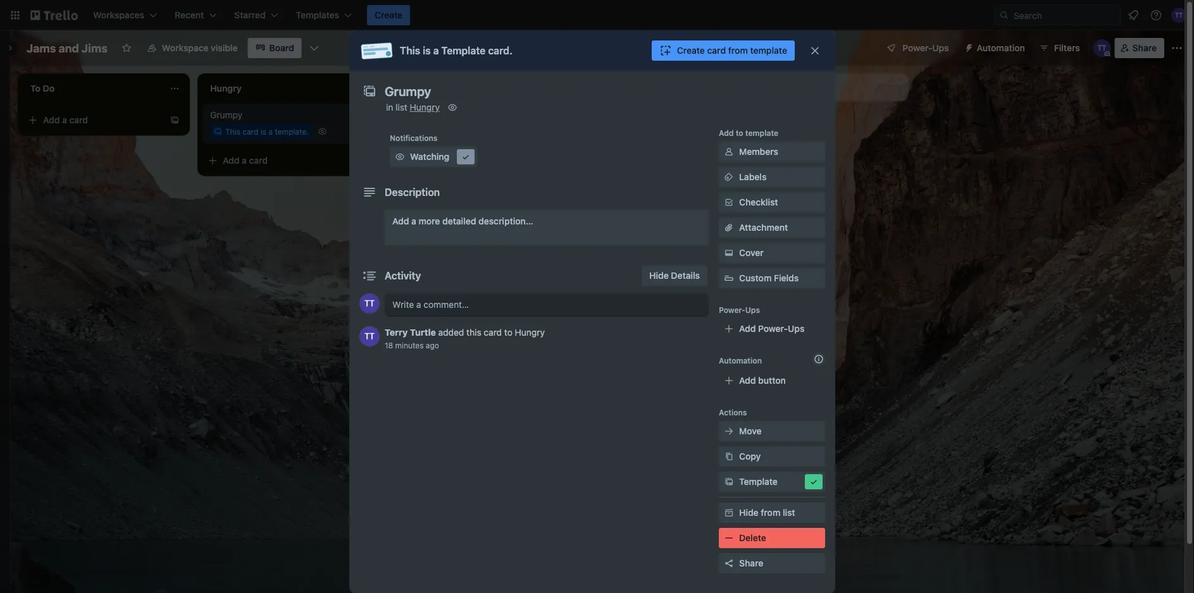 Task type: describe. For each thing, give the bounding box(es) containing it.
filters button
[[1035, 38, 1084, 58]]

attachment button
[[719, 218, 825, 238]]

workspace visible button
[[139, 38, 245, 58]]

this is a template card.
[[400, 45, 513, 57]]

Write a comment text field
[[385, 294, 709, 316]]

workspace
[[162, 43, 209, 53]]

power- inside "link"
[[758, 324, 788, 334]]

sm image for delete
[[723, 532, 735, 545]]

hide for hide details
[[649, 271, 669, 281]]

add inside "link"
[[739, 324, 756, 334]]

workspace visible
[[162, 43, 238, 53]]

labels link
[[719, 167, 825, 187]]

0 horizontal spatial automation
[[719, 356, 762, 365]]

custom fields
[[739, 273, 799, 284]]

2 horizontal spatial add a card
[[403, 115, 448, 125]]

added
[[438, 328, 464, 338]]

automation inside button
[[977, 43, 1025, 53]]

show menu image
[[1171, 42, 1184, 54]]

jams and jims
[[27, 41, 108, 55]]

1 horizontal spatial terry turtle (terryturtle) image
[[1093, 39, 1111, 57]]

card inside terry turtle added this card to hungry 18 minutes ago
[[484, 328, 502, 338]]

template button
[[719, 472, 825, 492]]

template inside button
[[750, 45, 787, 56]]

members link
[[719, 142, 825, 162]]

checklist
[[739, 197, 778, 208]]

18
[[385, 341, 393, 350]]

cover link
[[719, 243, 825, 263]]

1 vertical spatial template
[[745, 128, 779, 137]]

grumpy
[[210, 110, 242, 120]]

add power-ups
[[739, 324, 805, 334]]

turtle
[[410, 328, 436, 338]]

star or unstar board image
[[121, 43, 132, 53]]

add a card for create from template… icon
[[223, 155, 268, 166]]

from inside button
[[728, 45, 748, 56]]

Search field
[[1010, 6, 1120, 25]]

copy
[[739, 452, 761, 462]]

cover
[[739, 248, 764, 258]]

jims
[[82, 41, 108, 55]]

board link
[[248, 38, 302, 58]]

card.
[[488, 45, 513, 57]]

list inside 'link'
[[783, 508, 795, 518]]

add a more detailed description…
[[392, 216, 533, 227]]

primary element
[[0, 0, 1194, 30]]

sm image for cover
[[723, 247, 735, 259]]

add button
[[739, 376, 786, 386]]

sm image for watching
[[394, 151, 406, 163]]

0 vertical spatial terry turtle (terryturtle) image
[[1172, 8, 1187, 23]]

attachment
[[739, 222, 788, 233]]

template.
[[275, 127, 309, 136]]

open information menu image
[[1150, 9, 1163, 22]]

1 vertical spatial ups
[[745, 306, 760, 315]]

power-ups inside button
[[903, 43, 949, 53]]

detailed
[[442, 216, 476, 227]]

in
[[386, 102, 393, 113]]

1 vertical spatial power-
[[719, 306, 745, 315]]

create button
[[367, 5, 410, 25]]

power- inside button
[[903, 43, 932, 53]]

sm image for move
[[723, 425, 735, 438]]

hungry inside terry turtle added this card to hungry 18 minutes ago
[[515, 328, 545, 338]]

labels
[[739, 172, 767, 182]]

hungry link
[[410, 102, 440, 113]]

hide from list link
[[719, 503, 825, 523]]

1 horizontal spatial to
[[736, 128, 743, 137]]

custom
[[739, 273, 772, 284]]

minutes
[[395, 341, 424, 350]]



Task type: locate. For each thing, give the bounding box(es) containing it.
members
[[739, 147, 778, 157]]

sm image down actions
[[723, 425, 735, 438]]

terry turtle added this card to hungry 18 minutes ago
[[385, 328, 545, 350]]

sm image inside the copy link
[[723, 451, 735, 463]]

create card from template
[[677, 45, 787, 56]]

automation
[[977, 43, 1025, 53], [719, 356, 762, 365]]

0 horizontal spatial is
[[261, 127, 266, 136]]

ups left 'automation' button
[[932, 43, 949, 53]]

sm image inside the labels link
[[723, 171, 735, 184]]

0 vertical spatial ups
[[932, 43, 949, 53]]

0 horizontal spatial template
[[441, 45, 486, 57]]

1 vertical spatial hide
[[739, 508, 759, 518]]

template inside "button"
[[739, 477, 778, 487]]

ups inside "link"
[[788, 324, 805, 334]]

terry
[[385, 328, 408, 338]]

0 vertical spatial power-ups
[[903, 43, 949, 53]]

terry turtle (terryturtle) image left 18
[[360, 327, 380, 347]]

share button
[[1115, 38, 1165, 58], [719, 554, 825, 574]]

template down copy
[[739, 477, 778, 487]]

sm image left copy
[[723, 451, 735, 463]]

1 horizontal spatial power-
[[758, 324, 788, 334]]

1 horizontal spatial add a card
[[223, 155, 268, 166]]

1 vertical spatial power-ups
[[719, 306, 760, 315]]

0 vertical spatial to
[[736, 128, 743, 137]]

hungry
[[410, 102, 440, 113], [515, 328, 545, 338]]

template
[[750, 45, 787, 56], [745, 128, 779, 137]]

hide up the delete on the right
[[739, 508, 759, 518]]

board
[[269, 43, 294, 53]]

sm image inside delete link
[[723, 532, 735, 545]]

1 vertical spatial share button
[[719, 554, 825, 574]]

0 horizontal spatial hide
[[649, 271, 669, 281]]

list up delete link
[[783, 508, 795, 518]]

add to template
[[719, 128, 779, 137]]

custom fields button
[[719, 272, 825, 285]]

1 horizontal spatial power-ups
[[903, 43, 949, 53]]

fields
[[774, 273, 799, 284]]

card inside the create card from template button
[[707, 45, 726, 56]]

sm image for members
[[723, 146, 735, 158]]

sm image inside 'automation' button
[[959, 38, 977, 56]]

1 vertical spatial from
[[761, 508, 781, 518]]

1 horizontal spatial add a card button
[[203, 151, 344, 171]]

1 vertical spatial to
[[504, 328, 513, 338]]

more
[[419, 216, 440, 227]]

add inside button
[[739, 376, 756, 386]]

sm image left cover
[[723, 247, 735, 259]]

sm image left hide from list
[[723, 507, 735, 520]]

add a card for create from template… image
[[43, 115, 88, 125]]

0 horizontal spatial this
[[225, 127, 240, 136]]

share
[[1133, 43, 1157, 53], [739, 559, 764, 569]]

ups
[[932, 43, 949, 53], [745, 306, 760, 315], [788, 324, 805, 334]]

1 horizontal spatial list
[[783, 508, 795, 518]]

0 horizontal spatial power-
[[719, 306, 745, 315]]

this
[[400, 45, 420, 57], [225, 127, 240, 136]]

terry turtle (terryturtle) image
[[360, 294, 380, 314]]

share button down 0 notifications image
[[1115, 38, 1165, 58]]

from inside 'link'
[[761, 508, 781, 518]]

sm image left 'labels'
[[723, 171, 735, 184]]

terry turtle (terryturtle) image right open information menu image
[[1172, 8, 1187, 23]]

hide details
[[649, 271, 700, 281]]

add a card button for create from template… icon
[[203, 151, 344, 171]]

create
[[375, 10, 403, 20], [677, 45, 705, 56]]

share for the bottom share 'button'
[[739, 559, 764, 569]]

grumpy link
[[210, 109, 357, 122]]

share for the rightmost share 'button'
[[1133, 43, 1157, 53]]

sm image down the copy link at the bottom right of the page
[[808, 476, 820, 489]]

sm image inside the template "button"
[[808, 476, 820, 489]]

power-ups
[[903, 43, 949, 53], [719, 306, 760, 315]]

0 vertical spatial template
[[441, 45, 486, 57]]

this for this is a template card.
[[400, 45, 420, 57]]

actions
[[719, 408, 747, 417]]

1 horizontal spatial hide
[[739, 508, 759, 518]]

sm image inside the template "button"
[[723, 476, 735, 489]]

0 horizontal spatial ups
[[745, 306, 760, 315]]

add a card
[[43, 115, 88, 125], [403, 115, 448, 125], [223, 155, 268, 166]]

sm image inside 'cover' link
[[723, 247, 735, 259]]

1 horizontal spatial from
[[761, 508, 781, 518]]

power-
[[903, 43, 932, 53], [719, 306, 745, 315], [758, 324, 788, 334]]

0 vertical spatial create
[[375, 10, 403, 20]]

sm image down the copy link at the bottom right of the page
[[723, 476, 735, 489]]

1 horizontal spatial automation
[[977, 43, 1025, 53]]

template
[[441, 45, 486, 57], [739, 477, 778, 487]]

hide from list
[[739, 508, 795, 518]]

0 horizontal spatial from
[[728, 45, 748, 56]]

create for create card from template
[[677, 45, 705, 56]]

hide left "details"
[[649, 271, 669, 281]]

1 horizontal spatial is
[[423, 45, 431, 57]]

this card is a template.
[[225, 127, 309, 136]]

1 vertical spatial list
[[783, 508, 795, 518]]

watching
[[410, 152, 450, 162]]

1 horizontal spatial hungry
[[515, 328, 545, 338]]

add
[[43, 115, 60, 125], [403, 115, 419, 125], [719, 128, 734, 137], [223, 155, 240, 166], [392, 216, 409, 227], [739, 324, 756, 334], [739, 376, 756, 386]]

0 vertical spatial hide
[[649, 271, 669, 281]]

search image
[[999, 10, 1010, 20]]

add button button
[[719, 371, 825, 391]]

sm image inside members link
[[723, 146, 735, 158]]

description…
[[479, 216, 533, 227]]

is
[[423, 45, 431, 57], [261, 127, 266, 136]]

1 horizontal spatial share button
[[1115, 38, 1165, 58]]

in list hungry
[[386, 102, 440, 113]]

create inside primary element
[[375, 10, 403, 20]]

terry turtle (terryturtle) image right filters
[[1093, 39, 1111, 57]]

2 horizontal spatial terry turtle (terryturtle) image
[[1172, 8, 1187, 23]]

2 vertical spatial power-
[[758, 324, 788, 334]]

sm image down notifications
[[394, 151, 406, 163]]

terry turtle (terryturtle) image
[[1172, 8, 1187, 23], [1093, 39, 1111, 57], [360, 327, 380, 347]]

0 vertical spatial is
[[423, 45, 431, 57]]

1 vertical spatial share
[[739, 559, 764, 569]]

automation down 'search' 'image'
[[977, 43, 1025, 53]]

sm image inside checklist link
[[723, 196, 735, 209]]

to up members
[[736, 128, 743, 137]]

2 horizontal spatial power-
[[903, 43, 932, 53]]

hide for hide from list
[[739, 508, 759, 518]]

move link
[[719, 422, 825, 442]]

add a card button for create from template… image
[[23, 110, 165, 130]]

add power-ups link
[[719, 319, 825, 339]]

list
[[396, 102, 408, 113], [783, 508, 795, 518]]

a
[[433, 45, 439, 57], [62, 115, 67, 125], [422, 115, 427, 125], [269, 127, 273, 136], [242, 155, 247, 166], [411, 216, 416, 227]]

card
[[707, 45, 726, 56], [69, 115, 88, 125], [429, 115, 448, 125], [243, 127, 258, 136], [249, 155, 268, 166], [484, 328, 502, 338]]

to right this
[[504, 328, 513, 338]]

switch to… image
[[9, 9, 22, 22]]

share left show menu image
[[1133, 43, 1157, 53]]

1 vertical spatial is
[[261, 127, 266, 136]]

watching button
[[390, 147, 477, 167]]

hide inside 'link'
[[739, 508, 759, 518]]

create card from template button
[[652, 41, 795, 61]]

and
[[59, 41, 79, 55]]

hide details link
[[642, 266, 708, 286]]

Board name text field
[[20, 38, 114, 58]]

ups down fields
[[788, 324, 805, 334]]

move
[[739, 426, 762, 437]]

hungry up notifications
[[410, 102, 440, 113]]

0 notifications image
[[1126, 8, 1141, 23]]

this for this card is a template.
[[225, 127, 240, 136]]

2 vertical spatial ups
[[788, 324, 805, 334]]

delete
[[739, 533, 766, 544]]

0 vertical spatial hungry
[[410, 102, 440, 113]]

add a more detailed description… link
[[385, 210, 709, 246]]

this down grumpy
[[225, 127, 240, 136]]

1 horizontal spatial share
[[1133, 43, 1157, 53]]

2 horizontal spatial add a card button
[[382, 110, 524, 130]]

jams
[[27, 41, 56, 55]]

automation button
[[959, 38, 1033, 58]]

sm image for hide from list
[[723, 507, 735, 520]]

customize views image
[[308, 42, 321, 54]]

this down create button
[[400, 45, 420, 57]]

2 vertical spatial terry turtle (terryturtle) image
[[360, 327, 380, 347]]

0 horizontal spatial share
[[739, 559, 764, 569]]

0 vertical spatial from
[[728, 45, 748, 56]]

sm image for template
[[723, 476, 735, 489]]

1 vertical spatial automation
[[719, 356, 762, 365]]

is down grumpy link
[[261, 127, 266, 136]]

sm image down add to template
[[723, 146, 735, 158]]

1 horizontal spatial ups
[[788, 324, 805, 334]]

ago
[[426, 341, 439, 350]]

visible
[[211, 43, 238, 53]]

sm image inside watching button
[[460, 151, 472, 163]]

0 horizontal spatial add a card
[[43, 115, 88, 125]]

sm image right hungry link
[[446, 101, 459, 114]]

description
[[385, 186, 440, 198]]

ups inside button
[[932, 43, 949, 53]]

sm image
[[959, 38, 977, 56], [446, 101, 459, 114], [460, 151, 472, 163], [723, 171, 735, 184], [723, 451, 735, 463], [808, 476, 820, 489]]

0 vertical spatial list
[[396, 102, 408, 113]]

ups up add power-ups
[[745, 306, 760, 315]]

is up hungry link
[[423, 45, 431, 57]]

1 vertical spatial terry turtle (terryturtle) image
[[1093, 39, 1111, 57]]

delete link
[[719, 528, 825, 549]]

create from template… image
[[170, 115, 180, 125]]

0 horizontal spatial list
[[396, 102, 408, 113]]

to inside terry turtle added this card to hungry 18 minutes ago
[[504, 328, 513, 338]]

None text field
[[378, 80, 796, 103]]

0 horizontal spatial add a card button
[[23, 110, 165, 130]]

0 vertical spatial template
[[750, 45, 787, 56]]

0 vertical spatial share button
[[1115, 38, 1165, 58]]

1 horizontal spatial template
[[739, 477, 778, 487]]

sm image right the watching
[[460, 151, 472, 163]]

0 vertical spatial power-
[[903, 43, 932, 53]]

0 vertical spatial this
[[400, 45, 420, 57]]

power-ups button
[[877, 38, 957, 58]]

sm image inside watching button
[[394, 151, 406, 163]]

1 vertical spatial this
[[225, 127, 240, 136]]

0 horizontal spatial hungry
[[410, 102, 440, 113]]

sm image left checklist
[[723, 196, 735, 209]]

0 horizontal spatial create
[[375, 10, 403, 20]]

list right in
[[396, 102, 408, 113]]

0 horizontal spatial share button
[[719, 554, 825, 574]]

0 vertical spatial share
[[1133, 43, 1157, 53]]

sm image inside move link
[[723, 425, 735, 438]]

sm image
[[723, 146, 735, 158], [394, 151, 406, 163], [723, 196, 735, 209], [723, 247, 735, 259], [723, 425, 735, 438], [723, 476, 735, 489], [723, 507, 735, 520], [723, 532, 735, 545]]

0 horizontal spatial power-ups
[[719, 306, 760, 315]]

notifications
[[390, 134, 438, 142]]

create from template… image
[[349, 156, 360, 166]]

filters
[[1054, 43, 1080, 53]]

button
[[758, 376, 786, 386]]

hide
[[649, 271, 669, 281], [739, 508, 759, 518]]

1 horizontal spatial create
[[677, 45, 705, 56]]

0 horizontal spatial terry turtle (terryturtle) image
[[360, 327, 380, 347]]

automation up add button
[[719, 356, 762, 365]]

this
[[467, 328, 481, 338]]

sm image for checklist
[[723, 196, 735, 209]]

hungry down write a comment text box
[[515, 328, 545, 338]]

template left card.
[[441, 45, 486, 57]]

1 horizontal spatial this
[[400, 45, 420, 57]]

share down the delete on the right
[[739, 559, 764, 569]]

1 vertical spatial create
[[677, 45, 705, 56]]

add a card button
[[23, 110, 165, 130], [382, 110, 524, 130], [203, 151, 344, 171]]

activity
[[385, 270, 421, 282]]

create for create
[[375, 10, 403, 20]]

sm image right power-ups button
[[959, 38, 977, 56]]

sm image inside hide from list 'link'
[[723, 507, 735, 520]]

to
[[736, 128, 743, 137], [504, 328, 513, 338]]

18 minutes ago link
[[385, 341, 439, 350]]

1 vertical spatial hungry
[[515, 328, 545, 338]]

1 vertical spatial template
[[739, 477, 778, 487]]

0 vertical spatial automation
[[977, 43, 1025, 53]]

copy link
[[719, 447, 825, 467]]

2 horizontal spatial ups
[[932, 43, 949, 53]]

from
[[728, 45, 748, 56], [761, 508, 781, 518]]

checklist link
[[719, 192, 825, 213]]

0 horizontal spatial to
[[504, 328, 513, 338]]

share button down delete link
[[719, 554, 825, 574]]

details
[[671, 271, 700, 281]]

sm image left the delete on the right
[[723, 532, 735, 545]]



Task type: vqa. For each thing, say whether or not it's contained in the screenshot.
POWER-UPS "button"
yes



